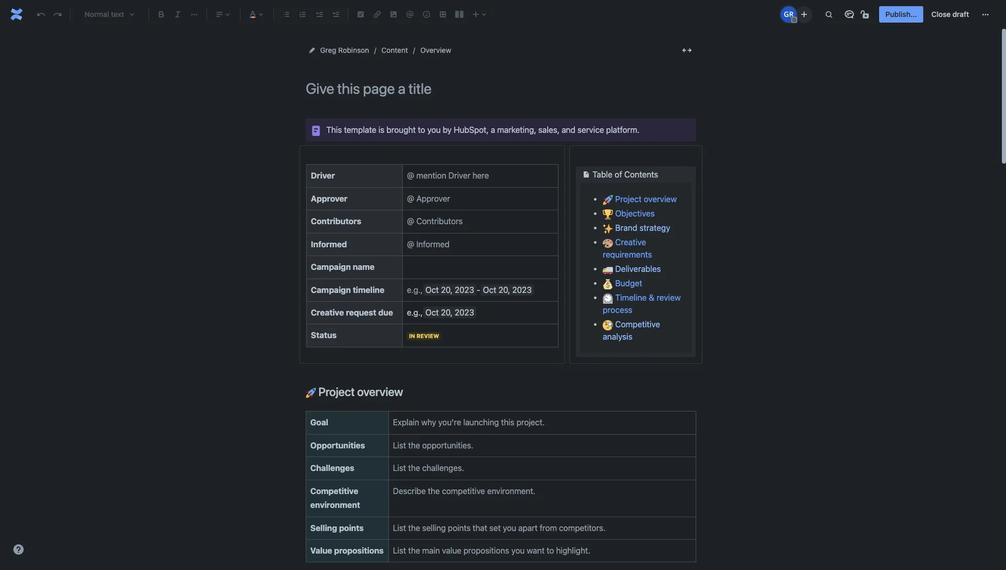 Task type: describe. For each thing, give the bounding box(es) containing it.
draft
[[953, 10, 969, 18]]

request
[[346, 308, 376, 318]]

brand strategy
[[613, 223, 670, 233]]

comment icon image
[[843, 8, 856, 21]]

close draft button
[[925, 6, 975, 23]]

selling
[[310, 524, 337, 533]]

competitive for environment
[[310, 487, 358, 496]]

competitive environment
[[310, 487, 360, 510]]

2023 left -
[[455, 285, 474, 295]]

and
[[562, 125, 575, 135]]

budget link
[[603, 279, 642, 290]]

creative requirements link
[[603, 238, 652, 259]]

italic ⌘i image
[[172, 8, 184, 21]]

sales,
[[538, 125, 560, 135]]

platform.
[[606, 125, 639, 135]]

project overview link
[[603, 195, 677, 205]]

redo ⌘⇧z image
[[51, 8, 64, 21]]

action item image
[[355, 8, 367, 21]]

goal
[[310, 418, 328, 428]]

greg robinson image
[[781, 6, 797, 23]]

more formatting image
[[188, 8, 200, 21]]

invite to edit image
[[798, 8, 811, 20]]

creative request due
[[311, 308, 393, 318]]

creative for creative requirements
[[615, 238, 646, 247]]

driver
[[311, 171, 335, 181]]

publish... button
[[879, 6, 923, 23]]

move this page image
[[308, 46, 316, 54]]

undo ⌘z image
[[35, 8, 47, 21]]

robinson
[[338, 46, 369, 54]]

creative requirements
[[603, 238, 652, 259]]

approver
[[311, 194, 347, 203]]

timeline & review process
[[603, 293, 683, 315]]

e.g., oct 20, 2023
[[407, 308, 474, 318]]

competitive analysis link
[[603, 320, 662, 342]]

timeline & review process link
[[603, 293, 683, 315]]

deliverables link
[[603, 265, 661, 275]]

table image
[[437, 8, 449, 21]]

of
[[615, 170, 622, 179]]

0 horizontal spatial project
[[319, 385, 355, 399]]

analysis
[[603, 332, 633, 342]]

contents
[[624, 170, 658, 179]]

greg robinson link
[[320, 44, 369, 57]]

campaign name
[[311, 263, 375, 272]]

1 horizontal spatial project overview
[[613, 195, 677, 204]]

service
[[578, 125, 604, 135]]

to
[[418, 125, 425, 135]]

strategy
[[640, 223, 670, 233]]

competitive for analysis
[[615, 320, 660, 329]]

brand strategy link
[[603, 223, 670, 234]]

budget
[[613, 279, 642, 288]]

:trophy: image
[[603, 209, 613, 220]]

review inside timeline & review process
[[657, 293, 681, 303]]

by
[[443, 125, 452, 135]]

name
[[353, 263, 375, 272]]

objectives
[[613, 209, 655, 218]]

20, right -
[[498, 285, 510, 295]]

you
[[427, 125, 441, 135]]

overview
[[420, 46, 451, 54]]

process
[[603, 306, 632, 315]]

selling points
[[310, 524, 364, 533]]



Task type: locate. For each thing, give the bounding box(es) containing it.
0 horizontal spatial overview
[[357, 385, 403, 399]]

campaign for campaign timeline
[[311, 285, 351, 295]]

1 horizontal spatial competitive
[[615, 320, 660, 329]]

timeline
[[353, 285, 384, 295]]

deliverables
[[613, 265, 661, 274]]

project overview up the goal
[[316, 385, 403, 399]]

confluence image
[[8, 6, 25, 23], [8, 6, 25, 23]]

1 vertical spatial campaign
[[311, 285, 351, 295]]

campaign down informed
[[311, 263, 351, 272]]

:timer: image
[[603, 294, 613, 304], [603, 294, 613, 304]]

1 vertical spatial overview
[[357, 385, 403, 399]]

in
[[409, 333, 415, 340]]

oct right e.g.,
[[425, 308, 439, 318]]

1 campaign from the top
[[311, 263, 351, 272]]

Main content area, start typing to enter text. text field
[[300, 119, 702, 571]]

objectives link
[[603, 209, 655, 220]]

2023
[[455, 285, 474, 295], [512, 285, 532, 295], [455, 308, 474, 318]]

greg robinson
[[320, 46, 369, 54]]

overview
[[644, 195, 677, 204], [357, 385, 403, 399]]

1 vertical spatial project overview
[[316, 385, 403, 399]]

0 horizontal spatial review
[[417, 333, 439, 340]]

add image, video, or file image
[[387, 8, 400, 21]]

environment
[[310, 501, 360, 510]]

:rocket: image
[[603, 195, 613, 205], [603, 195, 613, 205]]

1 vertical spatial review
[[417, 333, 439, 340]]

requirements
[[603, 250, 652, 259]]

outdent ⇧tab image
[[313, 8, 325, 21]]

competitive inside competitive environment
[[310, 487, 358, 496]]

close draft
[[932, 10, 969, 18]]

oct 20, 2023 - oct 20, 2023
[[425, 285, 532, 295]]

hubspot,
[[454, 125, 489, 135]]

in review
[[409, 333, 439, 340]]

points
[[339, 524, 364, 533]]

review right &
[[657, 293, 681, 303]]

20,
[[441, 285, 453, 295], [498, 285, 510, 295], [441, 308, 453, 318]]

mention image
[[404, 8, 416, 21]]

campaign timeline
[[311, 285, 384, 295]]

publish...
[[886, 10, 917, 18]]

20, up e.g., oct 20, 2023
[[441, 285, 453, 295]]

competitive inside competitive analysis
[[615, 320, 660, 329]]

find and replace image
[[823, 8, 835, 21]]

creative up requirements
[[615, 238, 646, 247]]

template
[[344, 125, 376, 135]]

2023 down oct 20, 2023 - oct 20, 2023
[[455, 308, 474, 318]]

1 horizontal spatial project
[[615, 195, 642, 204]]

review right in
[[417, 333, 439, 340]]

:rocket: image
[[306, 389, 316, 399], [306, 389, 316, 399]]

oct right -
[[483, 285, 496, 295]]

0 horizontal spatial creative
[[311, 308, 344, 318]]

1 horizontal spatial review
[[657, 293, 681, 303]]

:trophy: image
[[603, 209, 613, 220]]

2 campaign from the top
[[311, 285, 351, 295]]

overview link
[[420, 44, 451, 57]]

content
[[381, 46, 408, 54]]

challenges
[[310, 464, 354, 473]]

layouts image
[[453, 8, 466, 21]]

0 vertical spatial competitive
[[615, 320, 660, 329]]

:truck: image
[[603, 265, 613, 275], [603, 265, 613, 275]]

0 horizontal spatial project overview
[[316, 385, 403, 399]]

table
[[593, 170, 613, 179]]

marketing,
[[497, 125, 536, 135]]

-
[[477, 285, 480, 295]]

is
[[379, 125, 384, 135]]

creative inside creative requirements
[[615, 238, 646, 247]]

oct
[[425, 285, 439, 295], [483, 285, 496, 295], [425, 308, 439, 318]]

this
[[326, 125, 342, 135]]

0 vertical spatial creative
[[615, 238, 646, 247]]

project overview up objectives
[[613, 195, 677, 204]]

:sparkles: image
[[603, 224, 613, 234], [603, 224, 613, 234]]

panel note image
[[310, 125, 322, 137]]

bullet list ⌘⇧8 image
[[280, 8, 292, 21]]

due
[[378, 308, 393, 318]]

project up objectives link
[[615, 195, 642, 204]]

propositions
[[334, 547, 384, 556]]

0 vertical spatial project overview
[[613, 195, 677, 204]]

opportunities
[[310, 441, 365, 451]]

campaign
[[311, 263, 351, 272], [311, 285, 351, 295]]

&
[[649, 293, 655, 303]]

1 vertical spatial project
[[319, 385, 355, 399]]

1 horizontal spatial creative
[[615, 238, 646, 247]]

creative for creative request due
[[311, 308, 344, 318]]

creative up status
[[311, 308, 344, 318]]

timeline
[[615, 293, 647, 303]]

link image
[[371, 8, 383, 21]]

:moneybag: image
[[603, 279, 613, 290], [603, 279, 613, 290]]

contributors
[[311, 217, 361, 226]]

Give this page a title text field
[[306, 80, 696, 97]]

1 horizontal spatial overview
[[644, 195, 677, 204]]

emoji image
[[420, 8, 433, 21]]

e.g.,
[[407, 308, 423, 318]]

creative
[[615, 238, 646, 247], [311, 308, 344, 318]]

1 vertical spatial competitive
[[310, 487, 358, 496]]

informed
[[311, 240, 347, 249]]

:face_with_monocle: image
[[603, 320, 613, 331], [603, 320, 613, 331]]

close
[[932, 10, 951, 18]]

2023 right -
[[512, 285, 532, 295]]

0 vertical spatial project
[[615, 195, 642, 204]]

make page full-width image
[[681, 44, 693, 57]]

1 vertical spatial creative
[[311, 308, 344, 318]]

a
[[491, 125, 495, 135]]

competitive
[[615, 320, 660, 329], [310, 487, 358, 496]]

indent tab image
[[329, 8, 342, 21]]

no restrictions image
[[860, 8, 872, 21]]

value propositions
[[310, 547, 384, 556]]

this template is brought to you by hubspot, a marketing, sales, and service platform.
[[326, 125, 639, 135]]

status
[[311, 331, 337, 340]]

content link
[[381, 44, 408, 57]]

brand
[[615, 223, 637, 233]]

0 vertical spatial review
[[657, 293, 681, 303]]

0 vertical spatial overview
[[644, 195, 677, 204]]

0 horizontal spatial competitive
[[310, 487, 358, 496]]

competitive down timeline & review process
[[615, 320, 660, 329]]

bold ⌘b image
[[155, 8, 168, 21]]

table of contents image
[[580, 168, 593, 181]]

more image
[[979, 8, 992, 21]]

help image
[[12, 544, 25, 557]]

oct up e.g., oct 20, 2023
[[425, 285, 439, 295]]

numbered list ⌘⇧7 image
[[297, 8, 309, 21]]

project
[[615, 195, 642, 204], [319, 385, 355, 399]]

brought
[[387, 125, 416, 135]]

20, right e.g.,
[[441, 308, 453, 318]]

campaign for campaign name
[[311, 263, 351, 272]]

competitive up environment
[[310, 487, 358, 496]]

value
[[310, 547, 332, 556]]

table of contents
[[593, 170, 658, 179]]

project up the goal
[[319, 385, 355, 399]]

:art: image
[[603, 238, 613, 249], [603, 238, 613, 249]]

competitive analysis
[[603, 320, 662, 342]]

project overview
[[613, 195, 677, 204], [316, 385, 403, 399]]

greg
[[320, 46, 336, 54]]

review
[[657, 293, 681, 303], [417, 333, 439, 340]]

0 vertical spatial campaign
[[311, 263, 351, 272]]

campaign down campaign name
[[311, 285, 351, 295]]



Task type: vqa. For each thing, say whether or not it's contained in the screenshot.
LIST corresponding to the Appswitcher Icon at top
no



